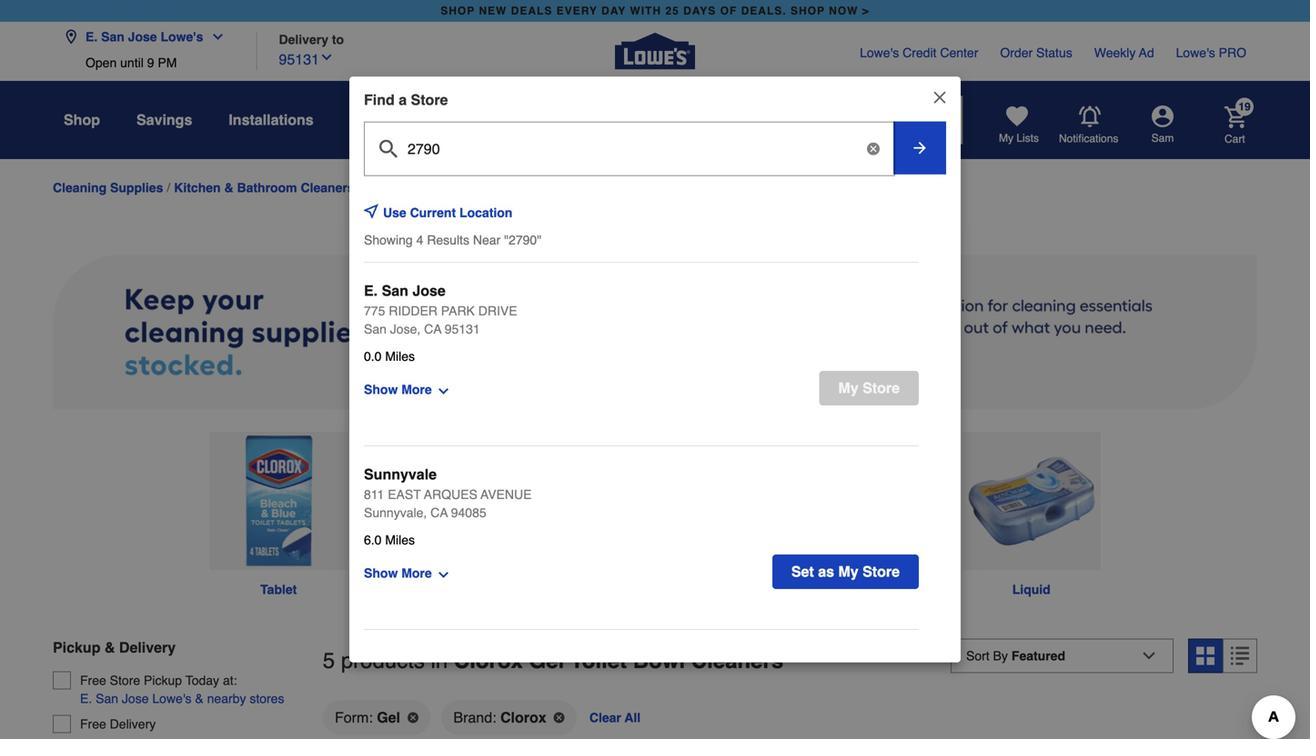 Task type: describe. For each thing, give the bounding box(es) containing it.
lowe's credit center link
[[860, 44, 978, 62]]

east
[[388, 487, 421, 502]]

shop
[[64, 111, 100, 128]]

lowe's home improvement lists image
[[1006, 106, 1028, 127]]

clear all
[[589, 711, 641, 726]]

cleaners inside cleaning supplies / kitchen & bathroom cleaners
[[301, 180, 354, 195]]

san down 775
[[364, 322, 387, 336]]

near
[[473, 233, 501, 247]]

1 vertical spatial cleaners
[[691, 649, 784, 674]]

weekly ad link
[[1094, 44, 1154, 62]]

all
[[625, 711, 641, 726]]

show for sunnyvale
[[364, 566, 398, 581]]

find a store
[[364, 91, 448, 108]]

location image
[[64, 30, 78, 44]]

diy & ideas button
[[350, 104, 430, 136]]

lowe's home improvement notification center image
[[1079, 106, 1101, 128]]

fremont link
[[364, 648, 422, 669]]

form: gel
[[335, 710, 400, 726]]

sunnyvale 811 east arques avenue sunnyvale, ca 94085
[[364, 466, 532, 520]]

1 vertical spatial delivery
[[119, 640, 176, 657]]

lowe's pro
[[1176, 45, 1247, 60]]

kitchen & bathroom cleaners link
[[174, 180, 354, 195]]

2 vertical spatial delivery
[[110, 718, 156, 732]]

close circle filled image
[[554, 713, 565, 724]]

775
[[364, 304, 385, 318]]

find
[[364, 91, 395, 108]]

pickup & delivery
[[53, 640, 176, 657]]

lists
[[1017, 132, 1039, 145]]

free delivery
[[80, 718, 156, 732]]

set
[[791, 563, 814, 580]]

status
[[1036, 45, 1072, 60]]

close image
[[931, 88, 949, 107]]

more for e. san jose
[[401, 382, 432, 397]]

deals.
[[741, 5, 787, 17]]

25
[[665, 5, 679, 17]]

my for my lists
[[999, 132, 1014, 145]]

gps image
[[364, 204, 379, 218]]

notifications
[[1059, 132, 1119, 145]]

showing
[[364, 233, 413, 247]]

sam button
[[1119, 106, 1206, 146]]

free for free delivery
[[80, 718, 106, 732]]

new
[[479, 5, 507, 17]]

0.0 miles
[[364, 349, 415, 364]]

2 vertical spatial my
[[838, 563, 859, 580]]

clorox inside list box
[[500, 710, 547, 726]]

san for e. san jose lowe's
[[101, 30, 124, 44]]

lowe's credit center
[[860, 45, 978, 60]]

lowe's left pro
[[1176, 45, 1215, 60]]

cleaning supplies link
[[53, 180, 163, 195]]

diy & ideas
[[350, 111, 430, 128]]

>
[[862, 5, 870, 17]]

lowe's inside button
[[161, 30, 203, 44]]

ideas
[[393, 111, 430, 128]]

diy
[[350, 111, 374, 128]]

clear all button
[[588, 700, 642, 736]]

e. san jose lowe's & nearby stores button
[[80, 690, 284, 708]]

brand: clorox
[[453, 710, 547, 726]]

order status link
[[1000, 44, 1072, 62]]

results
[[427, 233, 469, 247]]

cleaning
[[53, 180, 107, 195]]

set as my store button
[[772, 555, 919, 589]]

use
[[383, 205, 406, 220]]

lowe's pro link
[[1176, 44, 1247, 62]]

installations button
[[229, 104, 314, 136]]

supplies
[[110, 180, 163, 195]]

credit
[[903, 45, 937, 60]]

0 vertical spatial clorox
[[409, 583, 449, 597]]

& inside cleaning supplies / kitchen & bathroom cleaners
[[224, 180, 233, 195]]

e. san jose lowe's
[[86, 30, 203, 44]]

list view image
[[1231, 648, 1249, 666]]

9
[[147, 56, 154, 70]]

95131 inside button
[[279, 51, 319, 68]]

use current location button
[[383, 193, 542, 233]]

19
[[1239, 100, 1251, 113]]

camera image
[[936, 111, 954, 129]]

my for my store
[[838, 380, 859, 396]]

e. san jose lowe's button
[[64, 19, 232, 56]]

of
[[720, 5, 737, 17]]

installations
[[229, 111, 314, 128]]

bowl
[[633, 649, 685, 674]]

clear
[[589, 711, 621, 726]]

chevron down image inside e. san jose lowe's button
[[203, 30, 225, 44]]

lowe's home improvement cart image
[[1225, 106, 1247, 128]]

more for sunnyvale
[[401, 566, 432, 581]]

a
[[399, 91, 407, 108]]

"2790"
[[504, 233, 542, 247]]

at:
[[223, 674, 237, 688]]

0 horizontal spatial pickup
[[53, 640, 101, 657]]

grid view image
[[1196, 648, 1215, 666]]

94085
[[451, 506, 486, 520]]

until
[[120, 56, 144, 70]]

miles for sunnyvale
[[385, 533, 415, 548]]

sunnyvale link
[[364, 464, 437, 486]]

products
[[341, 649, 425, 674]]

ridder
[[389, 304, 438, 318]]

list box containing form:
[[323, 700, 1257, 740]]

6.0
[[364, 533, 382, 548]]

order
[[1000, 45, 1033, 60]]

e. san jose link
[[364, 280, 446, 302]]

sunnyvale
[[364, 466, 437, 483]]

toilet
[[570, 649, 627, 674]]

ca inside the sunnyvale 811 east arques avenue sunnyvale, ca 94085
[[431, 506, 448, 520]]

my store
[[838, 380, 900, 396]]



Task type: locate. For each thing, give the bounding box(es) containing it.
delivery
[[279, 32, 328, 47], [119, 640, 176, 657], [110, 718, 156, 732]]

1 shop from the left
[[441, 5, 475, 17]]

e. inside button
[[80, 692, 92, 707]]

show down 6.0 at the bottom left of the page
[[364, 566, 398, 581]]

None search field
[[466, 96, 963, 162]]

& inside button
[[378, 111, 389, 128]]

2 vertical spatial jose
[[122, 692, 149, 707]]

show more down 6.0 miles
[[364, 566, 432, 581]]

gel left close circle filled image
[[377, 710, 400, 726]]

2 show from the top
[[364, 566, 398, 581]]

1 show more from the top
[[364, 382, 432, 397]]

95131 down park
[[445, 322, 480, 336]]

liquid link
[[956, 432, 1107, 599]]

cleaning supplies / kitchen & bathroom cleaners
[[53, 180, 354, 195]]

2 shop from the left
[[791, 5, 825, 17]]

lowe's inside button
[[152, 692, 192, 707]]

& inside button
[[195, 692, 204, 707]]

free down pickup & delivery
[[80, 674, 106, 688]]

1 vertical spatial jose
[[412, 282, 446, 299]]

delivery down free store pickup today at:
[[110, 718, 156, 732]]

pickup
[[53, 640, 101, 657], [144, 674, 182, 688]]

1 vertical spatial miles
[[385, 533, 415, 548]]

san up open
[[101, 30, 124, 44]]

ca down ridder
[[424, 322, 441, 336]]

clorox right "in" on the bottom
[[454, 649, 523, 674]]

95131
[[279, 51, 319, 68], [445, 322, 480, 336]]

1 vertical spatial gel
[[377, 710, 400, 726]]

e. inside button
[[86, 30, 98, 44]]

jose for e. san jose 775 ridder park drive san jose, ca 95131
[[412, 282, 446, 299]]

1 horizontal spatial chevron down image
[[319, 50, 334, 65]]

show more for sunnyvale
[[364, 566, 432, 581]]

5 products in clorox gel toilet bowl cleaners
[[323, 649, 784, 674]]

cart
[[1225, 133, 1245, 145]]

0 vertical spatial jose
[[128, 30, 157, 44]]

jose up ridder
[[412, 282, 446, 299]]

2 vertical spatial clorox
[[500, 710, 547, 726]]

jose inside e. san jose 775 ridder park drive san jose, ca 95131
[[412, 282, 446, 299]]

2 vertical spatial e.
[[80, 692, 92, 707]]

e. up 775
[[364, 282, 378, 299]]

days
[[683, 5, 716, 17]]

e. san jose 775 ridder park drive san jose, ca 95131
[[364, 282, 517, 336]]

free for free store pickup today at:
[[80, 674, 106, 688]]

fremont
[[364, 650, 422, 667]]

1 free from the top
[[80, 674, 106, 688]]

0 horizontal spatial chevron down image
[[203, 30, 225, 44]]

0 vertical spatial e.
[[86, 30, 98, 44]]

show more for e. san jose
[[364, 382, 432, 397]]

more down 0.0 miles
[[401, 382, 432, 397]]

1 vertical spatial pickup
[[144, 674, 182, 688]]

0 vertical spatial delivery
[[279, 32, 328, 47]]

miles right 0.0
[[385, 349, 415, 364]]

delivery left to
[[279, 32, 328, 47]]

Search Query text field
[[467, 96, 880, 144]]

1 vertical spatial more
[[401, 566, 432, 581]]

shop button
[[64, 104, 100, 136]]

95131 down delivery to
[[279, 51, 319, 68]]

& down today
[[195, 692, 204, 707]]

lowe's down free store pickup today at:
[[152, 692, 192, 707]]

& down find
[[378, 111, 389, 128]]

liquid
[[1012, 583, 1051, 597]]

1 horizontal spatial cleaners
[[691, 649, 784, 674]]

kitchen
[[174, 180, 221, 195]]

show for e. san jose
[[364, 382, 398, 397]]

1 horizontal spatial pickup
[[144, 674, 182, 688]]

more down 6.0 miles
[[401, 566, 432, 581]]

1 vertical spatial show
[[364, 566, 398, 581]]

keep your cleaning supplies stocked. set up a subscription for cleaning essentials. get started. image
[[53, 228, 1257, 410]]

gel left toilet
[[529, 649, 564, 674]]

in
[[431, 649, 448, 674]]

lysol
[[860, 583, 902, 597]]

e. for e. san jose 775 ridder park drive san jose, ca 95131
[[364, 282, 378, 299]]

nearby
[[207, 692, 246, 707]]

arques
[[424, 487, 477, 502]]

lowe's up the pm
[[161, 30, 203, 44]]

location
[[459, 205, 513, 220]]

0 horizontal spatial gel
[[377, 710, 400, 726]]

day
[[601, 5, 626, 17]]

jose for e. san jose lowe's
[[128, 30, 157, 44]]

0 horizontal spatial cleaners
[[301, 180, 354, 195]]

1 horizontal spatial gel
[[529, 649, 564, 674]]

stores
[[250, 692, 284, 707]]

san for e. san jose lowe's & nearby stores
[[96, 692, 118, 707]]

1 miles from the top
[[385, 349, 415, 364]]

open until 9 pm
[[86, 56, 177, 70]]

shop left now
[[791, 5, 825, 17]]

e. for e. san jose lowe's
[[86, 30, 98, 44]]

lowe's left credit
[[860, 45, 899, 60]]

tablet
[[260, 583, 297, 597]]

0 vertical spatial free
[[80, 674, 106, 688]]

1 vertical spatial free
[[80, 718, 106, 732]]

show more
[[364, 382, 432, 397], [364, 566, 432, 581]]

free down free store pickup today at:
[[80, 718, 106, 732]]

e. inside e. san jose 775 ridder park drive san jose, ca 95131
[[364, 282, 378, 299]]

0 vertical spatial show more
[[364, 382, 432, 397]]

1 vertical spatial e.
[[364, 282, 378, 299]]

today
[[185, 674, 219, 688]]

e. for e. san jose lowe's & nearby stores
[[80, 692, 92, 707]]

ca down arques
[[431, 506, 448, 520]]

clorox down 6.0 miles
[[409, 583, 449, 597]]

1 vertical spatial my
[[838, 380, 859, 396]]

order status
[[1000, 45, 1072, 60]]

6.0 miles
[[364, 533, 415, 548]]

lysol link
[[806, 432, 956, 599]]

95131 button
[[279, 47, 334, 71]]

pickup up free delivery
[[53, 640, 101, 657]]

open
[[86, 56, 117, 70]]

clorox
[[409, 583, 449, 597], [454, 649, 523, 674], [500, 710, 547, 726]]

jose,
[[390, 322, 421, 336]]

use current location
[[383, 205, 513, 220]]

store
[[411, 91, 448, 108], [863, 380, 900, 396], [863, 563, 900, 580], [110, 674, 140, 688]]

weekly
[[1094, 45, 1136, 60]]

0 vertical spatial more
[[401, 382, 432, 397]]

ad
[[1139, 45, 1154, 60]]

savings button
[[136, 104, 192, 136]]

close circle filled image
[[408, 713, 419, 724]]

free store pickup today at:
[[80, 674, 237, 688]]

Zip Code, City, State or Store # text field
[[371, 131, 886, 158]]

center
[[940, 45, 978, 60]]

0 vertical spatial chevron down image
[[203, 30, 225, 44]]

1 vertical spatial 95131
[[445, 322, 480, 336]]

0 horizontal spatial 95131
[[279, 51, 319, 68]]

ca inside e. san jose 775 ridder park drive san jose, ca 95131
[[424, 322, 441, 336]]

e. up free delivery
[[80, 692, 92, 707]]

1 show from the top
[[364, 382, 398, 397]]

0 horizontal spatial shop
[[441, 5, 475, 17]]

pickup up e. san jose lowe's & nearby stores button
[[144, 674, 182, 688]]

1 horizontal spatial 95131
[[445, 322, 480, 336]]

jose up 9
[[128, 30, 157, 44]]

sam
[[1152, 132, 1174, 145]]

0 vertical spatial show
[[364, 382, 398, 397]]

chevron down image
[[203, 30, 225, 44], [319, 50, 334, 65]]

showing                                      4                                     results near "2790"
[[364, 233, 542, 247]]

san up ridder
[[382, 282, 408, 299]]

drive
[[478, 304, 517, 318]]

& right kitchen
[[224, 180, 233, 195]]

0 vertical spatial 95131
[[279, 51, 319, 68]]

show more down 0.0 miles
[[364, 382, 432, 397]]

pm
[[158, 56, 177, 70]]

1 more from the top
[[401, 382, 432, 397]]

miles right 6.0 at the bottom left of the page
[[385, 533, 415, 548]]

0 vertical spatial ca
[[424, 322, 441, 336]]

e. right location icon
[[86, 30, 98, 44]]

search image
[[895, 109, 913, 128]]

0 vertical spatial cleaners
[[301, 180, 354, 195]]

2 free from the top
[[80, 718, 106, 732]]

95131 inside e. san jose 775 ridder park drive san jose, ca 95131
[[445, 322, 480, 336]]

with
[[630, 5, 662, 17]]

2 more from the top
[[401, 566, 432, 581]]

0 vertical spatial gel
[[529, 649, 564, 674]]

0 vertical spatial pickup
[[53, 640, 101, 657]]

clorox left close circle filled icon
[[500, 710, 547, 726]]

list box
[[323, 700, 1257, 740]]

park
[[441, 304, 475, 318]]

more
[[401, 382, 432, 397], [401, 566, 432, 581]]

brand:
[[453, 710, 496, 726]]

lowe's home improvement logo image
[[615, 11, 695, 91]]

0.0
[[364, 349, 382, 364]]

cleaners right bathroom
[[301, 180, 354, 195]]

san inside button
[[101, 30, 124, 44]]

5
[[323, 649, 335, 674]]

jose inside button
[[122, 692, 149, 707]]

delivery to
[[279, 32, 344, 47]]

2 show more from the top
[[364, 566, 432, 581]]

san inside button
[[96, 692, 118, 707]]

san for e. san jose 775 ridder park drive san jose, ca 95131
[[382, 282, 408, 299]]

delivery up free store pickup today at:
[[119, 640, 176, 657]]

/
[[167, 181, 170, 195]]

1 vertical spatial chevron down image
[[319, 50, 334, 65]]

1 vertical spatial ca
[[431, 506, 448, 520]]

miles for e. san jose
[[385, 349, 415, 364]]

&
[[378, 111, 389, 128], [224, 180, 233, 195], [105, 640, 115, 657], [195, 692, 204, 707]]

2 miles from the top
[[385, 533, 415, 548]]

san up free delivery
[[96, 692, 118, 707]]

1 horizontal spatial shop
[[791, 5, 825, 17]]

to
[[332, 32, 344, 47]]

cleaners
[[301, 180, 354, 195], [691, 649, 784, 674]]

show down 0.0
[[364, 382, 398, 397]]

weekly ad
[[1094, 45, 1154, 60]]

arrow right image
[[911, 139, 929, 157]]

set as my store
[[791, 563, 900, 580]]

my
[[999, 132, 1014, 145], [838, 380, 859, 396], [838, 563, 859, 580]]

tablet link
[[203, 432, 354, 599]]

my lists link
[[999, 106, 1039, 146]]

jose down free store pickup today at:
[[122, 692, 149, 707]]

0 vertical spatial miles
[[385, 349, 415, 364]]

show
[[364, 382, 398, 397], [364, 566, 398, 581]]

jose for e. san jose lowe's & nearby stores
[[122, 692, 149, 707]]

now
[[829, 5, 858, 17]]

cleaners right bowl
[[691, 649, 784, 674]]

every
[[557, 5, 598, 17]]

pro
[[1219, 45, 1247, 60]]

& up free store pickup today at:
[[105, 640, 115, 657]]

savings
[[136, 111, 192, 128]]

chevron down image inside 95131 button
[[319, 50, 334, 65]]

shop left the new
[[441, 5, 475, 17]]

1 vertical spatial show more
[[364, 566, 432, 581]]

jose inside button
[[128, 30, 157, 44]]

0 vertical spatial my
[[999, 132, 1014, 145]]

1 vertical spatial clorox
[[454, 649, 523, 674]]



Task type: vqa. For each thing, say whether or not it's contained in the screenshot.
Bathroom button
no



